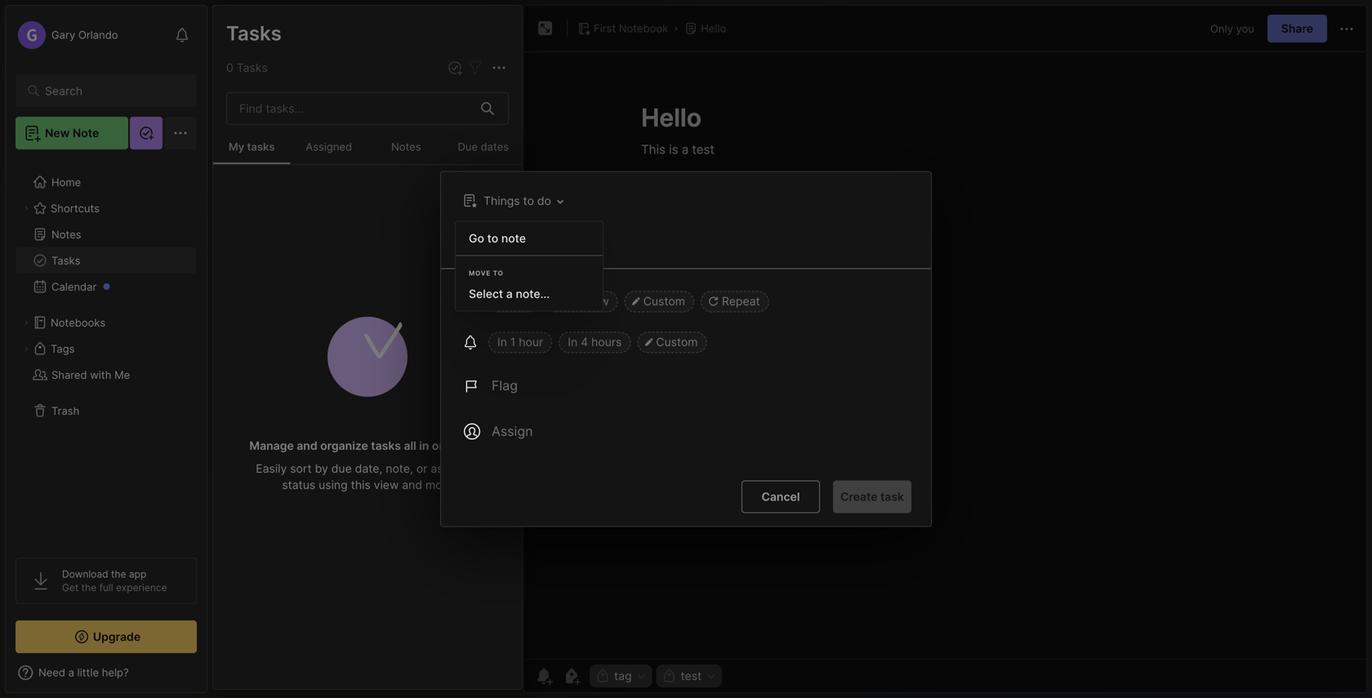 Task type: describe. For each thing, give the bounding box(es) containing it.
first notebook
[[594, 22, 669, 35]]

test inside "button"
[[681, 670, 702, 684]]

you
[[1237, 22, 1255, 35]]

tags
[[51, 343, 75, 355]]

custom for tomorrow
[[644, 295, 686, 308]]

flag button
[[454, 366, 528, 406]]

is
[[254, 131, 262, 144]]

Enter task text field
[[490, 229, 912, 257]]

add a reminder image
[[534, 667, 554, 686]]

due
[[332, 462, 352, 476]]

only you
[[1211, 22, 1255, 35]]

shared
[[51, 369, 87, 381]]

tree inside main element
[[6, 159, 207, 543]]

shared with me
[[51, 369, 130, 381]]

none search field inside main element
[[45, 81, 175, 101]]

do
[[538, 194, 551, 208]]

1 vertical spatial tasks
[[237, 61, 268, 75]]

nov 28, 2023
[[230, 155, 292, 167]]

shared with me link
[[16, 362, 196, 388]]

trash link
[[16, 398, 196, 424]]

Note Editor text field
[[525, 51, 1367, 659]]

hello button
[[682, 17, 730, 40]]

my
[[229, 141, 245, 153]]

custom for in 4 hours
[[656, 335, 698, 349]]

manage and organize tasks all in one place
[[250, 439, 486, 453]]

get
[[62, 582, 79, 594]]

go
[[469, 232, 484, 246]]

today button
[[489, 291, 540, 313]]

expand tags image
[[21, 344, 31, 354]]

due dates
[[458, 141, 509, 153]]

select a note…
[[469, 287, 550, 301]]

my tasks
[[229, 141, 275, 153]]

this
[[230, 131, 251, 144]]

manage
[[250, 439, 294, 453]]

shortcuts button
[[16, 195, 196, 221]]

Go to note or move task field
[[455, 189, 569, 213]]

custom button for tomorrow
[[625, 291, 694, 313]]

new
[[45, 126, 70, 140]]

a inside select a note… link
[[506, 287, 513, 301]]

this is a test
[[230, 131, 293, 144]]

home
[[51, 176, 81, 189]]

trash
[[51, 405, 79, 417]]

tasks button
[[16, 248, 196, 274]]

1 vertical spatial hello
[[230, 114, 255, 127]]

notes link
[[16, 221, 196, 248]]

view
[[374, 478, 399, 492]]

full
[[99, 582, 113, 594]]

move
[[469, 269, 491, 277]]

0
[[226, 61, 233, 75]]

this
[[351, 478, 371, 492]]

custom button for in 4 hours
[[638, 332, 707, 353]]

my tasks button
[[213, 132, 290, 164]]

repeat
[[722, 295, 760, 308]]

notes inside main element
[[51, 228, 81, 241]]

with
[[90, 369, 111, 381]]

notes button
[[368, 132, 445, 164]]

calendar
[[51, 280, 97, 293]]

1 vertical spatial tasks
[[371, 439, 401, 453]]

status
[[282, 478, 316, 492]]

assign
[[492, 424, 533, 440]]

share button
[[1268, 15, 1328, 42]]

0 tasks
[[226, 61, 268, 75]]

go to note link
[[456, 228, 603, 249]]

repeat button
[[701, 291, 769, 313]]

one
[[432, 439, 453, 453]]

select a note… link
[[456, 284, 603, 304]]

due dates button
[[445, 132, 522, 164]]

things
[[484, 194, 520, 208]]

using
[[319, 478, 348, 492]]

0 vertical spatial tasks
[[226, 21, 282, 45]]

cancel
[[762, 490, 800, 504]]

test button
[[657, 665, 722, 688]]

calendar button
[[16, 274, 196, 300]]

go to note
[[469, 232, 526, 246]]

notes
[[236, 60, 266, 74]]

easily
[[256, 462, 287, 476]]

add tag image
[[562, 667, 582, 686]]

create task button
[[833, 481, 912, 514]]

1
[[511, 335, 516, 349]]

new task image
[[447, 60, 463, 76]]

note…
[[516, 287, 550, 301]]

hour
[[519, 335, 544, 349]]

shortcuts
[[51, 202, 100, 215]]

and inside the easily sort by due date, note, or assigned status using this view and more
[[402, 478, 422, 492]]

assigned
[[431, 462, 479, 476]]

0 horizontal spatial test
[[274, 131, 293, 144]]

first
[[594, 22, 616, 35]]

tomorrow
[[555, 295, 609, 308]]

sort
[[290, 462, 312, 476]]



Task type: vqa. For each thing, say whether or not it's contained in the screenshot.
MORE
yes



Task type: locate. For each thing, give the bounding box(es) containing it.
0 vertical spatial notes
[[226, 20, 282, 45]]

in for in 1 hour
[[498, 335, 507, 349]]

download the app get the full experience
[[62, 569, 167, 594]]

1 horizontal spatial tag
[[614, 670, 632, 684]]

custom button down enter task "text box"
[[625, 291, 694, 313]]

1 vertical spatial to
[[488, 232, 499, 246]]

1 horizontal spatial test
[[337, 155, 355, 167]]

in 4 hours
[[568, 335, 622, 349]]

custom button right hours
[[638, 332, 707, 353]]

main element
[[0, 0, 212, 699]]

to right go
[[488, 232, 499, 246]]

2 in from the left
[[568, 335, 578, 349]]

hours
[[592, 335, 622, 349]]

all
[[404, 439, 417, 453]]

test
[[274, 131, 293, 144], [337, 155, 355, 167], [681, 670, 702, 684]]

notebooks link
[[16, 310, 196, 336]]

due
[[458, 141, 478, 153]]

2 vertical spatial tasks
[[51, 254, 80, 267]]

experience
[[116, 582, 167, 594]]

expand notebooks image
[[21, 318, 31, 328]]

0 horizontal spatial notes
[[51, 228, 81, 241]]

to inside go to note link
[[488, 232, 499, 246]]

more
[[426, 478, 453, 492]]

assigned
[[306, 141, 352, 153]]

tasks up nov 28, 2023
[[247, 141, 275, 153]]

upgrade
[[93, 630, 141, 644]]

in left 4
[[568, 335, 578, 349]]

Find tasks… text field
[[230, 95, 471, 122]]

and up sort
[[297, 439, 318, 453]]

hello inside hello button
[[701, 22, 727, 35]]

0 horizontal spatial tasks
[[247, 141, 275, 153]]

tasks up notes
[[226, 21, 282, 45]]

test up 2023
[[274, 131, 293, 144]]

2 vertical spatial test
[[681, 670, 702, 684]]

and
[[297, 439, 318, 453], [402, 478, 422, 492]]

0 horizontal spatial in
[[498, 335, 507, 349]]

tasks
[[226, 21, 282, 45], [237, 61, 268, 75], [51, 254, 80, 267]]

organize
[[320, 439, 368, 453]]

create task
[[841, 490, 905, 504]]

or
[[417, 462, 428, 476]]

in 1 hour button
[[489, 332, 553, 353]]

custom down enter task "text box"
[[644, 295, 686, 308]]

1 horizontal spatial tasks
[[371, 439, 401, 453]]

in inside button
[[498, 335, 507, 349]]

upgrade button
[[16, 621, 197, 654]]

0 vertical spatial custom button
[[625, 291, 694, 313]]

tree containing home
[[6, 159, 207, 543]]

1 vertical spatial test
[[337, 155, 355, 167]]

0 horizontal spatial the
[[81, 582, 97, 594]]

notes inside button
[[391, 141, 421, 153]]

1 horizontal spatial and
[[402, 478, 422, 492]]

2 notes
[[226, 60, 266, 74]]

tasks inside button
[[247, 141, 275, 153]]

1 things to do button from the left
[[455, 189, 569, 213]]

note,
[[386, 462, 413, 476]]

tasks inside button
[[51, 254, 80, 267]]

1 horizontal spatial a
[[506, 287, 513, 301]]

custom
[[644, 295, 686, 308], [656, 335, 698, 349]]

notes down shortcuts on the top of the page
[[51, 228, 81, 241]]

1 vertical spatial and
[[402, 478, 422, 492]]

tag button
[[590, 665, 653, 688]]

only
[[1211, 22, 1234, 35]]

1 horizontal spatial in
[[568, 335, 578, 349]]

download
[[62, 569, 108, 581]]

test down assigned
[[337, 155, 355, 167]]

notebooks
[[51, 316, 106, 329]]

tasks
[[247, 141, 275, 153], [371, 439, 401, 453]]

expand note image
[[536, 19, 556, 38]]

row group containing manage and organize tasks all in one place
[[213, 165, 522, 506]]

0 vertical spatial test
[[274, 131, 293, 144]]

0 vertical spatial tag
[[306, 155, 321, 167]]

1 vertical spatial custom button
[[638, 332, 707, 353]]

0 vertical spatial hello
[[701, 22, 727, 35]]

1 vertical spatial a
[[506, 287, 513, 301]]

note window element
[[524, 5, 1368, 694]]

nov
[[230, 155, 248, 167]]

in for in 4 hours
[[568, 335, 578, 349]]

note
[[502, 232, 526, 246]]

0 vertical spatial a
[[265, 131, 271, 144]]

0 horizontal spatial a
[[265, 131, 271, 144]]

2023
[[268, 155, 292, 167]]

in
[[419, 439, 429, 453]]

custom right hours
[[656, 335, 698, 349]]

new note
[[45, 126, 99, 140]]

hello
[[701, 22, 727, 35], [230, 114, 255, 127]]

place
[[456, 439, 486, 453]]

0 vertical spatial custom
[[644, 295, 686, 308]]

assigned button
[[290, 132, 368, 164]]

tag
[[306, 155, 321, 167], [614, 670, 632, 684]]

a left the note…
[[506, 287, 513, 301]]

tomorrow button
[[546, 291, 618, 313]]

the up full
[[111, 569, 126, 581]]

2 vertical spatial to
[[493, 269, 504, 277]]

home link
[[16, 169, 197, 195]]

note
[[73, 126, 99, 140]]

me
[[114, 369, 130, 381]]

things to do
[[484, 194, 551, 208]]

1 vertical spatial custom
[[656, 335, 698, 349]]

tasks right 0
[[237, 61, 268, 75]]

dates
[[481, 141, 509, 153]]

0 vertical spatial tasks
[[247, 141, 275, 153]]

in inside button
[[568, 335, 578, 349]]

None search field
[[45, 81, 175, 101]]

1 in from the left
[[498, 335, 507, 349]]

row group
[[213, 165, 522, 506]]

1 vertical spatial tag
[[614, 670, 632, 684]]

assign button
[[454, 412, 543, 451]]

hello right notebook
[[701, 22, 727, 35]]

to for do
[[523, 194, 534, 208]]

easily sort by due date, note, or assigned status using this view and more
[[256, 462, 479, 492]]

0 vertical spatial to
[[523, 194, 534, 208]]

and down or
[[402, 478, 422, 492]]

dropdown list menu
[[456, 228, 603, 304]]

the
[[111, 569, 126, 581], [81, 582, 97, 594]]

test right tag button
[[681, 670, 702, 684]]

tree
[[6, 159, 207, 543]]

move to
[[469, 269, 504, 277]]

tag inside button
[[614, 670, 632, 684]]

in 1 hour
[[498, 335, 544, 349]]

1 vertical spatial the
[[81, 582, 97, 594]]

select
[[469, 287, 503, 301]]

0 horizontal spatial tag
[[306, 155, 321, 167]]

0 vertical spatial and
[[297, 439, 318, 453]]

0 horizontal spatial and
[[297, 439, 318, 453]]

2 horizontal spatial test
[[681, 670, 702, 684]]

today
[[498, 295, 531, 308]]

in 4 hours button
[[559, 332, 631, 353]]

in
[[498, 335, 507, 349], [568, 335, 578, 349]]

hello up this
[[230, 114, 255, 127]]

4
[[581, 335, 588, 349]]

0 vertical spatial the
[[111, 569, 126, 581]]

notes
[[226, 20, 282, 45], [391, 141, 421, 153], [51, 228, 81, 241]]

1 horizontal spatial hello
[[701, 22, 727, 35]]

notes left due
[[391, 141, 421, 153]]

task
[[881, 490, 905, 504]]

1 vertical spatial notes
[[391, 141, 421, 153]]

to for note
[[488, 232, 499, 246]]

the down download
[[81, 582, 97, 594]]

notebook
[[619, 22, 669, 35]]

tag right add tag icon on the left bottom of the page
[[614, 670, 632, 684]]

Search text field
[[45, 83, 175, 99]]

1 horizontal spatial notes
[[226, 20, 282, 45]]

in left 1
[[498, 335, 507, 349]]

0 horizontal spatial hello
[[230, 114, 255, 127]]

a right is
[[265, 131, 271, 144]]

tasks left all
[[371, 439, 401, 453]]

to right move at top left
[[493, 269, 504, 277]]

tag down assigned
[[306, 155, 321, 167]]

tasks up calendar
[[51, 254, 80, 267]]

2 things to do button from the left
[[459, 189, 569, 213]]

app
[[129, 569, 146, 581]]

2 vertical spatial notes
[[51, 228, 81, 241]]

notes up notes
[[226, 20, 282, 45]]

share
[[1282, 22, 1314, 36]]

cancel button
[[742, 481, 820, 514]]

1 horizontal spatial the
[[111, 569, 126, 581]]

to
[[523, 194, 534, 208], [488, 232, 499, 246], [493, 269, 504, 277]]

2
[[226, 60, 232, 74]]

first notebook button
[[574, 17, 672, 40]]

to left do
[[523, 194, 534, 208]]

create
[[841, 490, 878, 504]]

2 horizontal spatial notes
[[391, 141, 421, 153]]

28,
[[251, 155, 265, 167]]

to inside things to do button
[[523, 194, 534, 208]]



